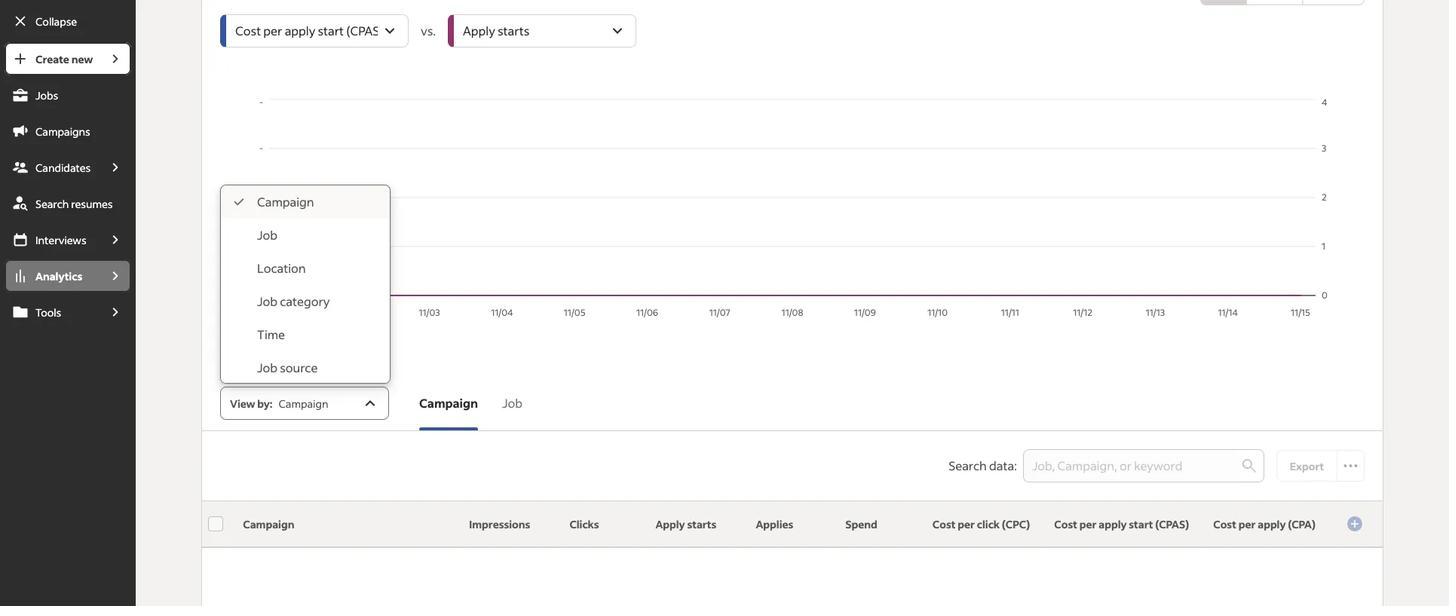 Task type: describe. For each thing, give the bounding box(es) containing it.
impressions
[[469, 518, 530, 531]]

jobs
[[35, 88, 58, 102]]

time
[[257, 327, 285, 342]]

candidates
[[35, 161, 91, 174]]

job category
[[257, 294, 330, 309]]

data:
[[989, 458, 1017, 473]]

cost for cost per click (cpc)
[[933, 518, 956, 531]]

apply for (cpa)
[[1258, 518, 1286, 531]]

resumes
[[71, 197, 113, 210]]

campaigns
[[35, 124, 90, 138]]

cost per apply start (cpas)
[[1054, 518, 1189, 531]]

by:
[[257, 397, 273, 410]]

(cpc)
[[1002, 518, 1030, 531]]

campaign option
[[221, 185, 390, 219]]

candidates link
[[5, 151, 100, 184]]

category
[[280, 294, 330, 309]]

job button
[[490, 382, 534, 424]]

menu bar containing create new
[[0, 42, 136, 606]]

tools link
[[5, 296, 100, 329]]

job source
[[257, 360, 318, 375]]

campaign inside button
[[419, 395, 478, 411]]

source
[[280, 360, 318, 375]]

create
[[35, 52, 69, 66]]

view
[[230, 397, 255, 410]]

cost per apply (cpa)
[[1213, 518, 1316, 531]]

job left source
[[257, 360, 277, 375]]

search resumes
[[35, 197, 113, 210]]

interviews link
[[5, 223, 100, 256]]

location
[[257, 260, 306, 276]]

apply for start
[[1099, 518, 1127, 531]]

cost per click (cpc)
[[933, 518, 1030, 531]]

jobs link
[[5, 78, 131, 112]]

per for cost per apply (cpa)
[[1238, 518, 1256, 531]]

search for search resumes
[[35, 197, 69, 210]]

campaign button
[[407, 382, 490, 424]]

apply starts
[[655, 518, 716, 531]]

create new link
[[5, 42, 100, 75]]

analytics link
[[5, 259, 100, 293]]

tools
[[35, 305, 61, 319]]

job up time
[[257, 294, 277, 309]]



Task type: locate. For each thing, give the bounding box(es) containing it.
starts
[[687, 518, 716, 531]]

job right campaign button
[[502, 395, 522, 411]]

cost for cost per apply start (cpas)
[[1054, 518, 1077, 531]]

2 horizontal spatial cost
[[1213, 518, 1236, 531]]

view by: campaign
[[230, 397, 328, 410]]

cost
[[933, 518, 956, 531], [1054, 518, 1077, 531], [1213, 518, 1236, 531]]

1 horizontal spatial apply
[[1258, 518, 1286, 531]]

apply
[[1099, 518, 1127, 531], [1258, 518, 1286, 531]]

job
[[257, 227, 277, 243], [257, 294, 277, 309], [257, 360, 277, 375], [502, 395, 522, 411]]

campaigns link
[[5, 115, 131, 148]]

1 cost from the left
[[933, 518, 956, 531]]

per left (cpa)
[[1238, 518, 1256, 531]]

apply left (cpa)
[[1258, 518, 1286, 531]]

new
[[71, 52, 93, 66]]

job inside button
[[502, 395, 522, 411]]

per for cost per apply start (cpas)
[[1079, 518, 1097, 531]]

click
[[977, 518, 1000, 531]]

0 horizontal spatial search
[[35, 197, 69, 210]]

2 horizontal spatial per
[[1238, 518, 1256, 531]]

create new
[[35, 52, 93, 66]]

per left 'click'
[[958, 518, 975, 531]]

2 apply from the left
[[1258, 518, 1286, 531]]

region
[[220, 96, 1365, 322]]

3 per from the left
[[1238, 518, 1256, 531]]

0 vertical spatial search
[[35, 197, 69, 210]]

3 cost from the left
[[1213, 518, 1236, 531]]

clicks
[[569, 518, 599, 531]]

start
[[1129, 518, 1153, 531]]

applies
[[756, 518, 793, 531]]

apply left the start
[[1099, 518, 1127, 531]]

collapse
[[35, 14, 77, 28]]

(cpas)
[[1155, 518, 1189, 531]]

cost for cost per apply (cpa)
[[1213, 518, 1236, 531]]

search left data:
[[949, 458, 987, 473]]

(cpa)
[[1288, 518, 1316, 531]]

per left the start
[[1079, 518, 1097, 531]]

0 horizontal spatial cost
[[933, 518, 956, 531]]

analytics
[[35, 269, 82, 283]]

search up interviews link on the top of the page
[[35, 197, 69, 210]]

1 per from the left
[[958, 518, 975, 531]]

apply
[[655, 518, 685, 531]]

vs.
[[421, 23, 436, 38]]

collapse button
[[5, 5, 131, 38]]

1 horizontal spatial cost
[[1054, 518, 1077, 531]]

search resumes link
[[5, 187, 131, 220]]

campaign inside option
[[257, 194, 314, 210]]

1 horizontal spatial search
[[949, 458, 987, 473]]

interviews
[[35, 233, 86, 247]]

2 cost from the left
[[1054, 518, 1077, 531]]

search
[[35, 197, 69, 210], [949, 458, 987, 473]]

list box
[[221, 185, 390, 385]]

1 horizontal spatial per
[[1079, 518, 1097, 531]]

2 per from the left
[[1079, 518, 1097, 531]]

cost right (cpas)
[[1213, 518, 1236, 531]]

cost left 'click'
[[933, 518, 956, 531]]

0 horizontal spatial apply
[[1099, 518, 1127, 531]]

menu bar
[[0, 42, 136, 606]]

spend
[[845, 518, 877, 531]]

0 horizontal spatial per
[[958, 518, 975, 531]]

list box containing campaign
[[221, 185, 390, 385]]

per
[[958, 518, 975, 531], [1079, 518, 1097, 531], [1238, 518, 1256, 531]]

search for search data:
[[949, 458, 987, 473]]

per for cost per click (cpc)
[[958, 518, 975, 531]]

job up location
[[257, 227, 277, 243]]

1 vertical spatial search
[[949, 458, 987, 473]]

search data:
[[949, 458, 1017, 473]]

campaign
[[257, 194, 314, 210], [419, 395, 478, 411], [279, 397, 328, 410], [243, 518, 294, 531]]

1 apply from the left
[[1099, 518, 1127, 531]]

cost right (cpc)
[[1054, 518, 1077, 531]]



Task type: vqa. For each thing, say whether or not it's contained in the screenshot.
None
no



